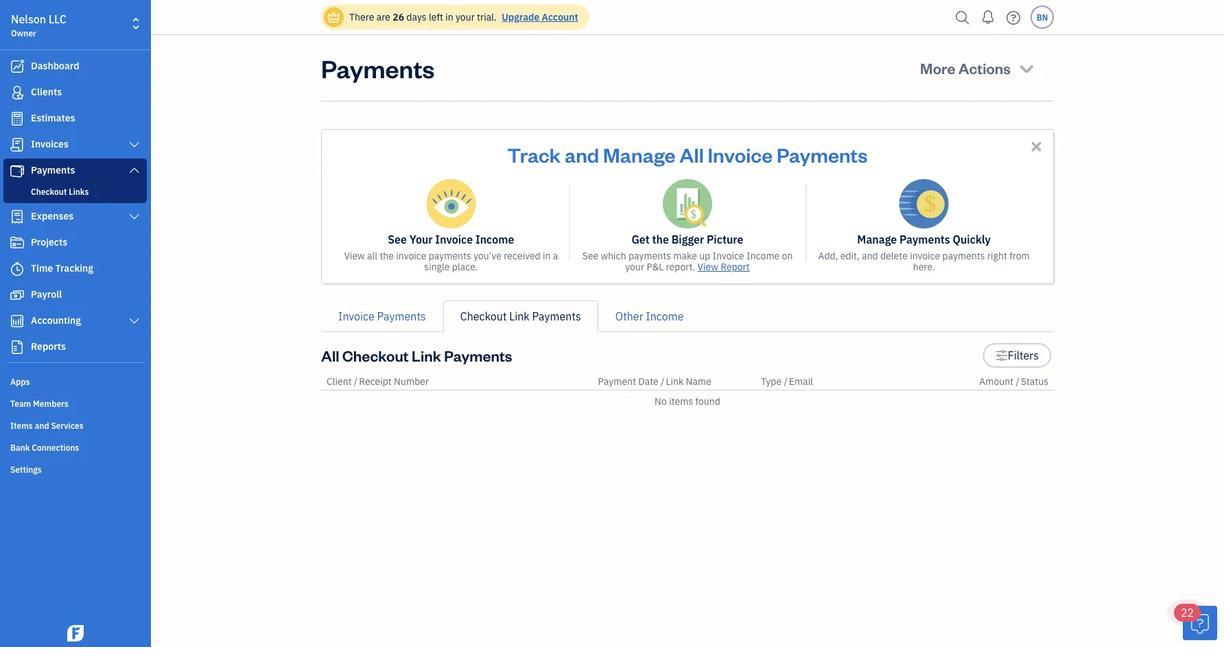 Task type: describe. For each thing, give the bounding box(es) containing it.
delete
[[881, 250, 908, 262]]

date
[[639, 375, 659, 388]]

found
[[696, 395, 721, 408]]

22 button
[[1175, 604, 1218, 641]]

actions
[[959, 58, 1011, 78]]

income inside 'link'
[[646, 309, 684, 324]]

see for your
[[388, 232, 407, 247]]

invoice image
[[9, 138, 25, 152]]

checkout link payments link
[[443, 301, 599, 332]]

team members
[[10, 398, 69, 409]]

more actions
[[921, 58, 1011, 78]]

in inside see your invoice income view all the invoice payments you've received in a single place.
[[543, 250, 551, 262]]

payment date button
[[598, 375, 659, 388]]

number
[[394, 375, 429, 388]]

estimate image
[[9, 112, 25, 126]]

single
[[425, 261, 450, 273]]

payment
[[598, 375, 637, 388]]

up
[[700, 250, 711, 262]]

items and services link
[[3, 415, 147, 435]]

accounting
[[31, 314, 81, 327]]

which
[[601, 250, 627, 262]]

payments inside manage payments quickly add, edit, and delete invoice payments right from here.
[[900, 232, 951, 247]]

members
[[33, 398, 69, 409]]

checkout for checkout link payments
[[461, 309, 507, 324]]

payments inside see which payments make up invoice income on your p&l report.
[[629, 250, 672, 262]]

and for services
[[35, 420, 49, 431]]

expenses
[[31, 210, 74, 222]]

tracking
[[55, 262, 93, 275]]

other
[[616, 309, 644, 324]]

reports
[[31, 340, 66, 353]]

projects
[[31, 236, 67, 249]]

time tracking
[[31, 262, 93, 275]]

2 vertical spatial link
[[666, 375, 684, 388]]

clients
[[31, 85, 62, 98]]

/ for amount
[[1016, 375, 1020, 388]]

bigger
[[672, 232, 705, 247]]

crown image
[[327, 10, 341, 24]]

team
[[10, 398, 31, 409]]

client image
[[9, 86, 25, 100]]

p&l
[[647, 261, 664, 273]]

chevron large down image for accounting
[[128, 316, 141, 327]]

manage inside manage payments quickly add, edit, and delete invoice payments right from here.
[[858, 232, 898, 247]]

payment image
[[9, 164, 25, 178]]

dashboard
[[31, 59, 79, 72]]

payments inside main element
[[31, 164, 75, 176]]

track
[[508, 141, 561, 167]]

freshbooks image
[[65, 626, 87, 642]]

0 vertical spatial in
[[446, 11, 454, 23]]

payments for add,
[[943, 250, 986, 262]]

invoice payments
[[339, 309, 426, 324]]

amount button
[[980, 375, 1014, 388]]

status
[[1022, 375, 1049, 388]]

items
[[10, 420, 33, 431]]

checkout for checkout links
[[31, 186, 67, 197]]

1 horizontal spatial view
[[698, 261, 719, 273]]

trial.
[[477, 11, 497, 23]]

owner
[[11, 27, 36, 38]]

your
[[410, 232, 433, 247]]

estimates link
[[3, 106, 147, 131]]

search image
[[952, 7, 974, 28]]

see your invoice income view all the invoice payments you've received in a single place.
[[344, 232, 558, 273]]

report
[[721, 261, 750, 273]]

income inside see which payments make up invoice income on your p&l report.
[[747, 250, 780, 262]]

see your invoice income image
[[427, 179, 476, 229]]

0 horizontal spatial manage
[[604, 141, 676, 167]]

type / email
[[761, 375, 814, 388]]

dashboard image
[[9, 60, 25, 73]]

payroll
[[31, 288, 62, 301]]

timer image
[[9, 262, 25, 276]]

payment date / link name
[[598, 375, 712, 388]]

upgrade
[[502, 11, 540, 23]]

on
[[782, 250, 793, 262]]

accounting link
[[3, 309, 147, 334]]

bn button
[[1031, 5, 1055, 29]]

1 horizontal spatial link
[[510, 309, 530, 324]]

clients link
[[3, 80, 147, 105]]

get the bigger picture image
[[663, 179, 713, 229]]

get
[[632, 232, 650, 247]]

team members link
[[3, 393, 147, 413]]

all checkout link payments
[[321, 346, 513, 365]]

projects link
[[3, 231, 147, 255]]

payments for income
[[429, 250, 472, 262]]

connections
[[32, 442, 79, 453]]

services
[[51, 420, 84, 431]]

/ for type
[[784, 375, 788, 388]]

payroll link
[[3, 283, 147, 308]]

a
[[553, 250, 558, 262]]

income inside see your invoice income view all the invoice payments you've received in a single place.
[[476, 232, 515, 247]]

left
[[429, 11, 443, 23]]

settings link
[[3, 459, 147, 479]]

the inside see your invoice income view all the invoice payments you've received in a single place.
[[380, 250, 394, 262]]

time tracking link
[[3, 257, 147, 282]]

nelson llc owner
[[11, 12, 67, 38]]



Task type: vqa. For each thing, say whether or not it's contained in the screenshot.
the "left"
yes



Task type: locate. For each thing, give the bounding box(es) containing it.
in left a
[[543, 250, 551, 262]]

your
[[456, 11, 475, 23], [626, 261, 645, 273]]

there
[[349, 11, 374, 23]]

1 / from the left
[[354, 375, 358, 388]]

0 vertical spatial link
[[510, 309, 530, 324]]

email
[[789, 375, 814, 388]]

right
[[988, 250, 1008, 262]]

2 horizontal spatial income
[[747, 250, 780, 262]]

chevron large down image down 'checkout links' link
[[128, 211, 141, 222]]

1 vertical spatial and
[[862, 250, 879, 262]]

income
[[476, 232, 515, 247], [747, 250, 780, 262], [646, 309, 684, 324]]

bn
[[1037, 12, 1049, 23]]

1 vertical spatial the
[[380, 250, 394, 262]]

see inside see your invoice income view all the invoice payments you've received in a single place.
[[388, 232, 407, 247]]

0 horizontal spatial all
[[321, 346, 340, 365]]

4 chevron large down image from the top
[[128, 316, 141, 327]]

view inside see your invoice income view all the invoice payments you've received in a single place.
[[344, 250, 365, 262]]

add,
[[819, 250, 839, 262]]

1 horizontal spatial all
[[680, 141, 704, 167]]

invoice for payments
[[911, 250, 941, 262]]

chevron large down image inside invoices 'link'
[[128, 139, 141, 150]]

0 horizontal spatial invoice
[[396, 250, 427, 262]]

and for manage
[[565, 141, 600, 167]]

0 vertical spatial and
[[565, 141, 600, 167]]

llc
[[49, 12, 67, 26]]

see left your
[[388, 232, 407, 247]]

you've
[[474, 250, 502, 262]]

checkout links
[[31, 186, 89, 197]]

3 chevron large down image from the top
[[128, 211, 141, 222]]

place.
[[452, 261, 478, 273]]

/
[[354, 375, 358, 388], [661, 375, 665, 388], [784, 375, 788, 388], [1016, 375, 1020, 388]]

invoice inside manage payments quickly add, edit, and delete invoice payments right from here.
[[911, 250, 941, 262]]

dashboard link
[[3, 54, 147, 79]]

1 vertical spatial income
[[747, 250, 780, 262]]

/ right type
[[784, 375, 788, 388]]

the right all on the left top
[[380, 250, 394, 262]]

links
[[69, 186, 89, 197]]

bank connections link
[[3, 437, 147, 457]]

chevron large down image for invoices
[[128, 139, 141, 150]]

link up number
[[412, 346, 441, 365]]

2 horizontal spatial payments
[[943, 250, 986, 262]]

chevron large down image down estimates link
[[128, 139, 141, 150]]

1 vertical spatial link
[[412, 346, 441, 365]]

are
[[377, 11, 391, 23]]

other income link
[[599, 301, 701, 332]]

the right get
[[653, 232, 669, 247]]

no items found
[[655, 395, 721, 408]]

0 vertical spatial checkout
[[31, 186, 67, 197]]

estimates
[[31, 112, 75, 124]]

amount / status
[[980, 375, 1049, 388]]

1 horizontal spatial invoice
[[911, 250, 941, 262]]

upgrade account link
[[499, 11, 579, 23]]

see which payments make up invoice income on your p&l report.
[[583, 250, 793, 273]]

0 horizontal spatial and
[[35, 420, 49, 431]]

more
[[921, 58, 956, 78]]

invoice inside see your invoice income view all the invoice payments you've received in a single place.
[[436, 232, 473, 247]]

22
[[1182, 606, 1195, 620]]

see for which
[[583, 250, 599, 262]]

and right edit,
[[862, 250, 879, 262]]

resource center badge image
[[1184, 606, 1218, 641]]

0 horizontal spatial in
[[446, 11, 454, 23]]

0 vertical spatial the
[[653, 232, 669, 247]]

in
[[446, 11, 454, 23], [543, 250, 551, 262]]

2 payments from the left
[[629, 250, 672, 262]]

2 chevron large down image from the top
[[128, 165, 141, 176]]

and
[[565, 141, 600, 167], [862, 250, 879, 262], [35, 420, 49, 431]]

chevrondown image
[[1018, 58, 1037, 78]]

/ right client
[[354, 375, 358, 388]]

/ right date
[[661, 375, 665, 388]]

see inside see which payments make up invoice income on your p&l report.
[[583, 250, 599, 262]]

other income
[[616, 309, 684, 324]]

notifications image
[[978, 3, 1000, 31]]

invoices link
[[3, 133, 147, 157]]

client / receipt number
[[327, 375, 429, 388]]

chevron large down image inside accounting link
[[128, 316, 141, 327]]

chevron large down image
[[128, 139, 141, 150], [128, 165, 141, 176], [128, 211, 141, 222], [128, 316, 141, 327]]

all up client
[[321, 346, 340, 365]]

checkout inside 'checkout links' link
[[31, 186, 67, 197]]

1 horizontal spatial checkout
[[343, 346, 409, 365]]

1 vertical spatial manage
[[858, 232, 898, 247]]

1 horizontal spatial manage
[[858, 232, 898, 247]]

your left p&l at the right top
[[626, 261, 645, 273]]

apps link
[[3, 371, 147, 391]]

2 horizontal spatial and
[[862, 250, 879, 262]]

2 horizontal spatial link
[[666, 375, 684, 388]]

time
[[31, 262, 53, 275]]

payments down your
[[429, 250, 472, 262]]

edit,
[[841, 250, 860, 262]]

filters button
[[984, 343, 1052, 368]]

and right track
[[565, 141, 600, 167]]

2 horizontal spatial checkout
[[461, 309, 507, 324]]

/ for client
[[354, 375, 358, 388]]

account
[[542, 11, 579, 23]]

chevron large down image inside payments link
[[128, 165, 141, 176]]

1 vertical spatial checkout
[[461, 309, 507, 324]]

checkout link payments
[[461, 309, 581, 324]]

2 vertical spatial checkout
[[343, 346, 409, 365]]

main element
[[0, 0, 185, 647]]

payments down get
[[629, 250, 672, 262]]

project image
[[9, 236, 25, 250]]

0 horizontal spatial view
[[344, 250, 365, 262]]

link up items
[[666, 375, 684, 388]]

quickly
[[953, 232, 991, 247]]

0 horizontal spatial your
[[456, 11, 475, 23]]

invoice right delete
[[911, 250, 941, 262]]

from
[[1010, 250, 1031, 262]]

see left the which
[[583, 250, 599, 262]]

settings image
[[996, 347, 1008, 364]]

expenses link
[[3, 205, 147, 229]]

here.
[[914, 261, 936, 273]]

client
[[327, 375, 352, 388]]

checkout up receipt
[[343, 346, 409, 365]]

invoice for your
[[396, 250, 427, 262]]

0 vertical spatial income
[[476, 232, 515, 247]]

expense image
[[9, 210, 25, 224]]

0 vertical spatial all
[[680, 141, 704, 167]]

/ left status
[[1016, 375, 1020, 388]]

payments inside manage payments quickly add, edit, and delete invoice payments right from here.
[[943, 250, 986, 262]]

checkout down place.
[[461, 309, 507, 324]]

1 horizontal spatial income
[[646, 309, 684, 324]]

apps
[[10, 376, 30, 387]]

payments
[[321, 51, 435, 84], [777, 141, 868, 167], [31, 164, 75, 176], [900, 232, 951, 247], [377, 309, 426, 324], [533, 309, 581, 324], [444, 346, 513, 365]]

name
[[686, 375, 712, 388]]

payments link
[[3, 159, 147, 183]]

all up get the bigger picture
[[680, 141, 704, 167]]

invoice down your
[[396, 250, 427, 262]]

26
[[393, 11, 404, 23]]

0 horizontal spatial payments
[[429, 250, 472, 262]]

no
[[655, 395, 667, 408]]

income right other
[[646, 309, 684, 324]]

0 horizontal spatial checkout
[[31, 186, 67, 197]]

chevron large down image for expenses
[[128, 211, 141, 222]]

1 vertical spatial see
[[583, 250, 599, 262]]

in right left
[[446, 11, 454, 23]]

4 / from the left
[[1016, 375, 1020, 388]]

your left trial.
[[456, 11, 475, 23]]

reports link
[[3, 335, 147, 360]]

bank connections
[[10, 442, 79, 453]]

checkout up expenses
[[31, 186, 67, 197]]

chart image
[[9, 314, 25, 328]]

0 vertical spatial manage
[[604, 141, 676, 167]]

1 invoice from the left
[[396, 250, 427, 262]]

go to help image
[[1003, 7, 1025, 28]]

1 horizontal spatial payments
[[629, 250, 672, 262]]

1 horizontal spatial in
[[543, 250, 551, 262]]

manage payments quickly add, edit, and delete invoice payments right from here.
[[819, 232, 1031, 273]]

invoice inside see your invoice income view all the invoice payments you've received in a single place.
[[396, 250, 427, 262]]

checkout
[[31, 186, 67, 197], [461, 309, 507, 324], [343, 346, 409, 365]]

items and services
[[10, 420, 84, 431]]

manage payments quickly image
[[900, 179, 949, 229]]

1 vertical spatial your
[[626, 261, 645, 273]]

more actions button
[[908, 51, 1049, 84]]

there are 26 days left in your trial. upgrade account
[[349, 11, 579, 23]]

and inside main element
[[35, 420, 49, 431]]

get the bigger picture
[[632, 232, 744, 247]]

the
[[653, 232, 669, 247], [380, 250, 394, 262]]

0 horizontal spatial income
[[476, 232, 515, 247]]

chevron large down image for payments
[[128, 165, 141, 176]]

invoice
[[396, 250, 427, 262], [911, 250, 941, 262]]

3 / from the left
[[784, 375, 788, 388]]

2 invoice from the left
[[911, 250, 941, 262]]

chevron large down image down payroll link
[[128, 316, 141, 327]]

0 horizontal spatial the
[[380, 250, 394, 262]]

1 payments from the left
[[429, 250, 472, 262]]

link down received
[[510, 309, 530, 324]]

view left all on the left top
[[344, 250, 365, 262]]

2 / from the left
[[661, 375, 665, 388]]

payments down quickly
[[943, 250, 986, 262]]

received
[[504, 250, 541, 262]]

1 chevron large down image from the top
[[128, 139, 141, 150]]

1 vertical spatial all
[[321, 346, 340, 365]]

and right items
[[35, 420, 49, 431]]

2 vertical spatial and
[[35, 420, 49, 431]]

type
[[761, 375, 782, 388]]

0 vertical spatial see
[[388, 232, 407, 247]]

0 vertical spatial your
[[456, 11, 475, 23]]

and inside manage payments quickly add, edit, and delete invoice payments right from here.
[[862, 250, 879, 262]]

1 horizontal spatial and
[[565, 141, 600, 167]]

1 horizontal spatial the
[[653, 232, 669, 247]]

1 horizontal spatial your
[[626, 261, 645, 273]]

amount
[[980, 375, 1014, 388]]

view report
[[698, 261, 750, 273]]

income up you've on the top
[[476, 232, 515, 247]]

picture
[[707, 232, 744, 247]]

0 horizontal spatial see
[[388, 232, 407, 247]]

report image
[[9, 341, 25, 354]]

receipt
[[359, 375, 392, 388]]

money image
[[9, 288, 25, 302]]

chevron large down image up 'checkout links' link
[[128, 165, 141, 176]]

1 horizontal spatial see
[[583, 250, 599, 262]]

checkout links link
[[6, 183, 144, 200]]

invoice
[[708, 141, 773, 167], [436, 232, 473, 247], [713, 250, 745, 262], [339, 309, 375, 324]]

nelson
[[11, 12, 46, 26]]

filters
[[1008, 348, 1040, 363]]

checkout inside checkout link payments link
[[461, 309, 507, 324]]

income left the on
[[747, 250, 780, 262]]

days
[[407, 11, 427, 23]]

2 vertical spatial income
[[646, 309, 684, 324]]

your inside see which payments make up invoice income on your p&l report.
[[626, 261, 645, 273]]

3 payments from the left
[[943, 250, 986, 262]]

view right make
[[698, 261, 719, 273]]

close image
[[1029, 139, 1045, 154]]

0 horizontal spatial link
[[412, 346, 441, 365]]

1 vertical spatial in
[[543, 250, 551, 262]]

invoice inside see which payments make up invoice income on your p&l report.
[[713, 250, 745, 262]]

payments inside see your invoice income view all the invoice payments you've received in a single place.
[[429, 250, 472, 262]]



